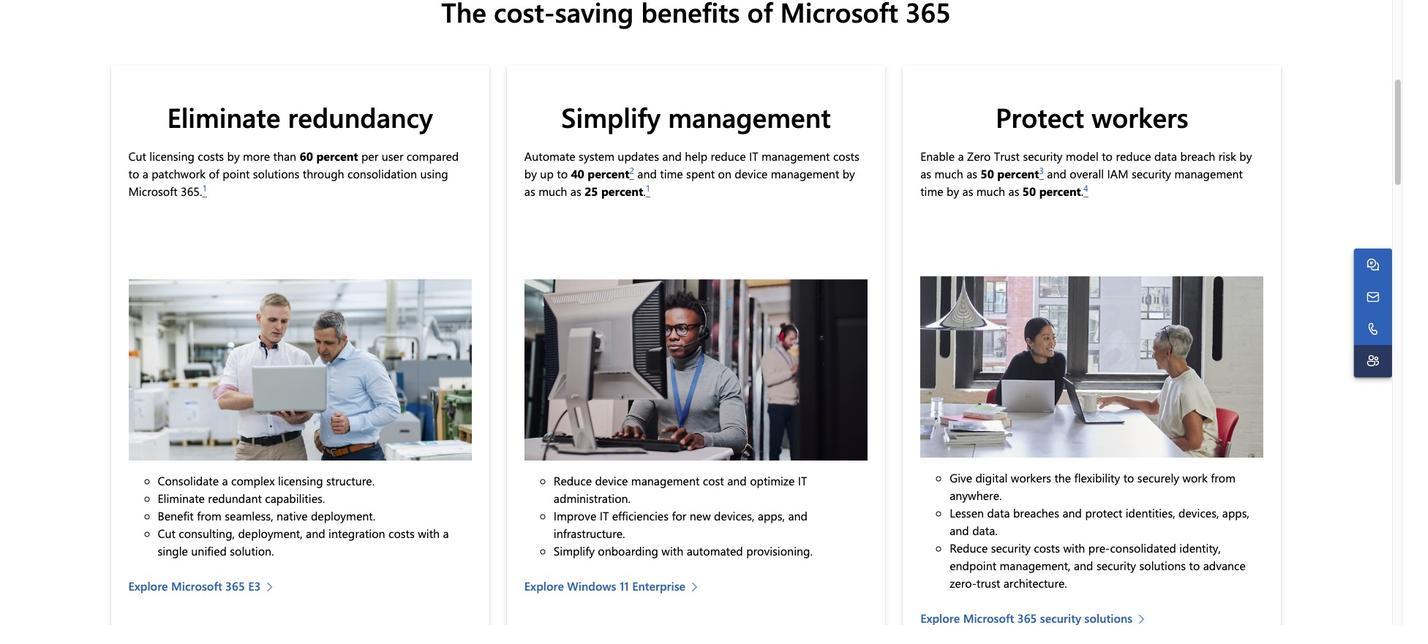 Task type: describe. For each thing, give the bounding box(es) containing it.
updates
[[618, 149, 659, 164]]

0 vertical spatial licensing
[[149, 149, 195, 164]]

apps, inside reduce device management cost and optimize it administration. improve it efficiencies for new devices, apps, and infrastructure. simplify onboarding with automated provisioning.
[[758, 509, 785, 524]]

50 percent 3
[[981, 165, 1044, 182]]

and down lessen
[[950, 523, 969, 539]]

a person wearing a headset and working at their desk image
[[525, 268, 868, 461]]

up
[[540, 166, 554, 182]]

explore microsoft 365 e3 link
[[128, 578, 281, 596]]

data inside enable a zero trust security model to reduce data breach risk by as much as
[[1155, 149, 1177, 164]]

costs inside automate system updates and help reduce it management costs by up to
[[833, 149, 860, 164]]

per user compared to a patchwork of point solutions through consolidation using microsoft 365.
[[128, 149, 459, 199]]

to left securely
[[1124, 471, 1135, 486]]

management,
[[1000, 559, 1071, 574]]

patchwork
[[152, 166, 206, 182]]

it for optimize
[[798, 474, 808, 489]]

point
[[223, 166, 250, 182]]

25
[[585, 184, 598, 199]]

zero-
[[950, 576, 977, 591]]

redundant
[[208, 491, 262, 507]]

protect workers
[[996, 99, 1189, 135]]

0 horizontal spatial cut
[[128, 149, 146, 164]]

device inside 'and time spent on device management by as much as'
[[735, 166, 768, 182]]

work
[[1183, 471, 1208, 486]]

simplify inside reduce device management cost and optimize it administration. improve it efficiencies for new devices, apps, and infrastructure. simplify onboarding with automated provisioning.
[[554, 544, 595, 559]]

capabilities.
[[265, 491, 325, 507]]

consolidation
[[348, 166, 417, 182]]

securely
[[1138, 471, 1180, 486]]

microsoft inside per user compared to a patchwork of point solutions through consolidation using microsoft 365.
[[128, 184, 178, 199]]

and right cost
[[728, 474, 747, 489]]

benefit
[[158, 509, 194, 524]]

consolidated
[[1110, 541, 1177, 556]]

single
[[158, 544, 188, 559]]

percent for 25 percent . 1
[[601, 184, 643, 199]]

identity,
[[1180, 541, 1221, 556]]

365.
[[181, 184, 202, 199]]

digital
[[976, 471, 1008, 486]]

with for reduce device management cost and optimize it administration. improve it efficiencies for new devices, apps, and infrastructure. simplify onboarding with automated provisioning.
[[662, 544, 684, 559]]

0 horizontal spatial it
[[600, 509, 609, 524]]

2 link
[[630, 165, 634, 182]]

two people seated in a conference room with their laptops having a conversation image
[[921, 265, 1264, 458]]

licensing inside consolidate a complex licensing structure. eliminate redundant capabilities. benefit from seamless, native deployment. cut consulting, deployment, and integration costs with a single unified solution.
[[278, 474, 323, 489]]

3
[[1039, 165, 1044, 177]]

trust
[[977, 576, 1001, 591]]

for
[[672, 509, 687, 524]]

time inside and overall iam security management time by as much as
[[921, 184, 944, 199]]

data.
[[973, 523, 998, 539]]

endpoint
[[950, 559, 997, 574]]

native
[[277, 509, 308, 524]]

than
[[273, 149, 297, 164]]

3 link
[[1039, 165, 1044, 182]]

consolidate a complex licensing structure. eliminate redundant capabilities. benefit from seamless, native deployment. cut consulting, deployment, and integration costs with a single unified solution.
[[158, 474, 449, 559]]

explore for eliminate redundancy
[[128, 579, 168, 594]]

reduce inside enable a zero trust security model to reduce data breach risk by as much as
[[1116, 149, 1152, 164]]

advance
[[1204, 559, 1246, 574]]

management inside 'and time spent on device management by as much as'
[[771, 166, 840, 182]]

reduce inside reduce device management cost and optimize it administration. improve it efficiencies for new devices, apps, and infrastructure. simplify onboarding with automated provisioning.
[[554, 474, 592, 489]]

4
[[1084, 182, 1089, 194]]

overall
[[1070, 166, 1104, 182]]

breach
[[1181, 149, 1216, 164]]

spent
[[686, 166, 715, 182]]

cost
[[703, 474, 724, 489]]

protect
[[1086, 506, 1123, 521]]

infrastructure.
[[554, 526, 625, 542]]

devices, inside give digital workers the flexibility to securely work from anywhere. lessen data breaches and protect identities, devices, apps, and data. reduce security costs with pre-consolidated identity, endpoint management, and security solutions to advance zero-trust architecture.
[[1179, 506, 1219, 521]]

more
[[243, 149, 270, 164]]

automate system updates and help reduce it management costs by up to
[[525, 149, 860, 182]]

costs inside consolidate a complex licensing structure. eliminate redundant capabilities. benefit from seamless, native deployment. cut consulting, deployment, and integration costs with a single unified solution.
[[389, 526, 415, 542]]

much for simplify management
[[539, 184, 567, 199]]

seamless,
[[225, 509, 273, 524]]

50 percent . 4
[[1023, 182, 1089, 199]]

25 percent . 1
[[585, 182, 651, 199]]

two people standing in an open office looking at a laptop together image
[[128, 268, 472, 461]]

deployment,
[[238, 526, 303, 542]]

per
[[361, 149, 379, 164]]

system
[[579, 149, 615, 164]]

zero
[[967, 149, 991, 164]]

breaches
[[1013, 506, 1060, 521]]

by inside and overall iam security management time by as much as
[[947, 184, 959, 199]]

anywhere.
[[950, 488, 1002, 504]]

workers inside give digital workers the flexibility to securely work from anywhere. lessen data breaches and protect identities, devices, apps, and data. reduce security costs with pre-consolidated identity, endpoint management, and security solutions to advance zero-trust architecture.
[[1011, 471, 1052, 486]]

2
[[630, 165, 634, 177]]

onboarding
[[598, 544, 659, 559]]

4 link
[[1084, 182, 1089, 199]]

reduce inside give digital workers the flexibility to securely work from anywhere. lessen data breaches and protect identities, devices, apps, and data. reduce security costs with pre-consolidated identity, endpoint management, and security solutions to advance zero-trust architecture.
[[950, 541, 988, 556]]

e3
[[248, 579, 261, 594]]

iam
[[1108, 166, 1129, 182]]

solution.
[[230, 544, 274, 559]]

40 percent 2
[[571, 165, 634, 182]]

to inside per user compared to a patchwork of point solutions through consolidation using microsoft 365.
[[128, 166, 139, 182]]

percent for 50 percent . 4
[[1040, 184, 1081, 199]]

reduce inside automate system updates and help reduce it management costs by up to
[[711, 149, 746, 164]]

management inside automate system updates and help reduce it management costs by up to
[[762, 149, 830, 164]]

provisioning.
[[747, 544, 813, 559]]

40
[[571, 166, 585, 182]]

1 vertical spatial microsoft
[[171, 579, 222, 594]]

percent for 40 percent 2
[[588, 166, 630, 182]]

and time spent on device management by as much as
[[525, 166, 855, 199]]

from inside give digital workers the flexibility to securely work from anywhere. lessen data breaches and protect identities, devices, apps, and data. reduce security costs with pre-consolidated identity, endpoint management, and security solutions to advance zero-trust architecture.
[[1211, 471, 1236, 486]]

security down pre- at right bottom
[[1097, 559, 1137, 574]]

give
[[950, 471, 973, 486]]

unified
[[191, 544, 227, 559]]

on
[[718, 166, 732, 182]]

and inside 'and time spent on device management by as much as'
[[638, 166, 657, 182]]

11
[[620, 579, 629, 594]]

windows
[[567, 579, 617, 594]]

365
[[225, 579, 245, 594]]

architecture.
[[1004, 576, 1068, 591]]

reduce device management cost and optimize it administration. improve it efficiencies for new devices, apps, and infrastructure. simplify onboarding with automated provisioning.
[[554, 474, 813, 559]]



Task type: vqa. For each thing, say whether or not it's contained in the screenshot.
2nd MS Powerpoint image from right
no



Task type: locate. For each thing, give the bounding box(es) containing it.
50 inside 50 percent . 4
[[1023, 184, 1036, 199]]

model
[[1066, 149, 1099, 164]]

lessen
[[950, 506, 984, 521]]

0 horizontal spatial 1 link
[[202, 182, 207, 199]]

security up 3
[[1023, 149, 1063, 164]]

. for protect
[[1081, 184, 1084, 199]]

and inside and overall iam security management time by as much as
[[1047, 166, 1067, 182]]

0 horizontal spatial explore
[[128, 579, 168, 594]]

1 1 from the left
[[202, 182, 207, 194]]

solutions inside per user compared to a patchwork of point solutions through consolidation using microsoft 365.
[[253, 166, 300, 182]]

1 horizontal spatial .
[[1081, 184, 1084, 199]]

1 horizontal spatial from
[[1211, 471, 1236, 486]]

1 horizontal spatial cut
[[158, 526, 176, 542]]

improve
[[554, 509, 597, 524]]

. inside 25 percent . 1
[[643, 184, 646, 199]]

1 vertical spatial eliminate
[[158, 491, 205, 507]]

reduce
[[554, 474, 592, 489], [950, 541, 988, 556]]

device right on
[[735, 166, 768, 182]]

2 1 link from the left
[[646, 182, 651, 199]]

and left protect
[[1063, 506, 1082, 521]]

costs
[[198, 149, 224, 164], [833, 149, 860, 164], [389, 526, 415, 542], [1034, 541, 1060, 556]]

1 vertical spatial licensing
[[278, 474, 323, 489]]

. inside 50 percent . 4
[[1081, 184, 1084, 199]]

1 vertical spatial data
[[988, 506, 1010, 521]]

with inside reduce device management cost and optimize it administration. improve it efficiencies for new devices, apps, and infrastructure. simplify onboarding with automated provisioning.
[[662, 544, 684, 559]]

percent for 50 percent 3
[[998, 166, 1039, 182]]

efficiencies
[[612, 509, 669, 524]]

costs inside give digital workers the flexibility to securely work from anywhere. lessen data breaches and protect identities, devices, apps, and data. reduce security costs with pre-consolidated identity, endpoint management, and security solutions to advance zero-trust architecture.
[[1034, 541, 1060, 556]]

with right integration
[[418, 526, 440, 542]]

to left patchwork
[[128, 166, 139, 182]]

. for simplify
[[643, 184, 646, 199]]

enterprise
[[632, 579, 686, 594]]

with down for
[[662, 544, 684, 559]]

1 1 link from the left
[[202, 182, 207, 199]]

structure.
[[326, 474, 375, 489]]

0 vertical spatial cut
[[128, 149, 146, 164]]

through
[[303, 166, 344, 182]]

0 vertical spatial reduce
[[554, 474, 592, 489]]

from right work
[[1211, 471, 1236, 486]]

percent
[[316, 149, 358, 164], [588, 166, 630, 182], [998, 166, 1039, 182], [601, 184, 643, 199], [1040, 184, 1081, 199]]

flexibility
[[1075, 471, 1121, 486]]

time down enable
[[921, 184, 944, 199]]

1 reduce from the left
[[711, 149, 746, 164]]

complex
[[231, 474, 275, 489]]

. down updates
[[643, 184, 646, 199]]

devices, up identity,
[[1179, 506, 1219, 521]]

enable a zero trust security model to reduce data breach risk by as much as
[[921, 149, 1252, 182]]

explore windows 11 enterprise
[[525, 579, 686, 594]]

much for protect workers
[[977, 184, 1006, 199]]

cut inside consolidate a complex licensing structure. eliminate redundant capabilities. benefit from seamless, native deployment. cut consulting, deployment, and integration costs with a single unified solution.
[[158, 526, 176, 542]]

by inside automate system updates and help reduce it management costs by up to
[[525, 166, 537, 182]]

1 vertical spatial simplify
[[554, 544, 595, 559]]

it for reduce
[[749, 149, 759, 164]]

0 horizontal spatial device
[[595, 474, 628, 489]]

1 horizontal spatial workers
[[1092, 99, 1189, 135]]

give digital workers the flexibility to securely work from anywhere. lessen data breaches and protect identities, devices, apps, and data. reduce security costs with pre-consolidated identity, endpoint management, and security solutions to advance zero-trust architecture.
[[950, 471, 1250, 591]]

1 horizontal spatial reduce
[[1116, 149, 1152, 164]]

devices, right the new
[[714, 509, 755, 524]]

1 horizontal spatial with
[[662, 544, 684, 559]]

compared
[[407, 149, 459, 164]]

licensing up capabilities.
[[278, 474, 323, 489]]

0 horizontal spatial .
[[643, 184, 646, 199]]

device inside reduce device management cost and optimize it administration. improve it efficiencies for new devices, apps, and infrastructure. simplify onboarding with automated provisioning.
[[595, 474, 628, 489]]

time
[[660, 166, 683, 182], [921, 184, 944, 199]]

data left breach
[[1155, 149, 1177, 164]]

.
[[643, 184, 646, 199], [1081, 184, 1084, 199]]

with
[[418, 526, 440, 542], [1064, 541, 1086, 556], [662, 544, 684, 559]]

eliminate up the benefit
[[158, 491, 205, 507]]

devices, inside reduce device management cost and optimize it administration. improve it efficiencies for new devices, apps, and infrastructure. simplify onboarding with automated provisioning.
[[714, 509, 755, 524]]

2 . from the left
[[1081, 184, 1084, 199]]

1 horizontal spatial 1 link
[[646, 182, 651, 199]]

microsoft down the unified
[[171, 579, 222, 594]]

0 vertical spatial time
[[660, 166, 683, 182]]

workers left the
[[1011, 471, 1052, 486]]

50 for .
[[1023, 184, 1036, 199]]

to inside automate system updates and help reduce it management costs by up to
[[557, 166, 568, 182]]

and down 'native'
[[306, 526, 325, 542]]

protect
[[996, 99, 1085, 135]]

identities,
[[1126, 506, 1176, 521]]

new
[[690, 509, 711, 524]]

1 horizontal spatial devices,
[[1179, 506, 1219, 521]]

to down identity,
[[1190, 559, 1200, 574]]

by inside 'and time spent on device management by as much as'
[[843, 166, 855, 182]]

it right help at the top of page
[[749, 149, 759, 164]]

0 horizontal spatial reduce
[[711, 149, 746, 164]]

and right 3 link
[[1047, 166, 1067, 182]]

using
[[420, 166, 448, 182]]

50 down zero
[[981, 166, 994, 182]]

2 horizontal spatial it
[[798, 474, 808, 489]]

1 link
[[202, 182, 207, 199], [646, 182, 651, 199]]

automated
[[687, 544, 743, 559]]

time left spent
[[660, 166, 683, 182]]

explore windows 11 enterprise link
[[525, 578, 706, 596]]

. down overall at the right
[[1081, 184, 1084, 199]]

0 horizontal spatial solutions
[[253, 166, 300, 182]]

0 vertical spatial microsoft
[[128, 184, 178, 199]]

a inside enable a zero trust security model to reduce data breach risk by as much as
[[958, 149, 964, 164]]

explore for simplify management
[[525, 579, 564, 594]]

eliminate
[[167, 99, 281, 135], [158, 491, 205, 507]]

1 down updates
[[646, 182, 651, 194]]

1 horizontal spatial 50
[[1023, 184, 1036, 199]]

enable
[[921, 149, 955, 164]]

with for consolidate a complex licensing structure. eliminate redundant capabilities. benefit from seamless, native deployment. cut consulting, deployment, and integration costs with a single unified solution.
[[418, 526, 440, 542]]

2 explore from the left
[[525, 579, 564, 594]]

much down the 50 percent 3
[[977, 184, 1006, 199]]

1 horizontal spatial solutions
[[1140, 559, 1186, 574]]

50 for 3
[[981, 166, 994, 182]]

0 horizontal spatial reduce
[[554, 474, 592, 489]]

as
[[921, 166, 932, 182], [967, 166, 978, 182], [525, 184, 536, 199], [571, 184, 582, 199], [963, 184, 974, 199], [1009, 184, 1020, 199]]

1 vertical spatial cut
[[158, 526, 176, 542]]

1 . from the left
[[643, 184, 646, 199]]

50
[[981, 166, 994, 182], [1023, 184, 1036, 199]]

much inside and overall iam security management time by as much as
[[977, 184, 1006, 199]]

0 horizontal spatial from
[[197, 509, 222, 524]]

a
[[958, 149, 964, 164], [142, 166, 148, 182], [222, 474, 228, 489], [443, 526, 449, 542]]

0 horizontal spatial much
[[539, 184, 567, 199]]

time inside 'and time spent on device management by as much as'
[[660, 166, 683, 182]]

1 vertical spatial from
[[197, 509, 222, 524]]

1 horizontal spatial apps,
[[1223, 506, 1250, 521]]

solutions
[[253, 166, 300, 182], [1140, 559, 1186, 574]]

device
[[735, 166, 768, 182], [595, 474, 628, 489]]

and left help at the top of page
[[663, 149, 682, 164]]

1 inside 25 percent . 1
[[646, 182, 651, 194]]

1 vertical spatial workers
[[1011, 471, 1052, 486]]

1 explore from the left
[[128, 579, 168, 594]]

solutions down consolidated
[[1140, 559, 1186, 574]]

deployment.
[[311, 509, 376, 524]]

and inside automate system updates and help reduce it management costs by up to
[[663, 149, 682, 164]]

to inside enable a zero trust security model to reduce data breach risk by as much as
[[1102, 149, 1113, 164]]

percent up "through"
[[316, 149, 358, 164]]

50 inside the 50 percent 3
[[981, 166, 994, 182]]

2 1 from the left
[[646, 182, 651, 194]]

and overall iam security management time by as much as
[[921, 166, 1243, 199]]

0 horizontal spatial licensing
[[149, 149, 195, 164]]

consulting,
[[179, 526, 235, 542]]

workers up iam
[[1092, 99, 1189, 135]]

and right 2 link
[[638, 166, 657, 182]]

eliminate redundancy
[[167, 99, 433, 135]]

1 link down updates
[[646, 182, 651, 199]]

0 vertical spatial solutions
[[253, 166, 300, 182]]

0 vertical spatial device
[[735, 166, 768, 182]]

2 horizontal spatial much
[[977, 184, 1006, 199]]

management inside reduce device management cost and optimize it administration. improve it efficiencies for new devices, apps, and infrastructure. simplify onboarding with automated provisioning.
[[631, 474, 700, 489]]

by inside enable a zero trust security model to reduce data breach risk by as much as
[[1240, 149, 1252, 164]]

much inside enable a zero trust security model to reduce data breach risk by as much as
[[935, 166, 964, 182]]

much inside 'and time spent on device management by as much as'
[[539, 184, 567, 199]]

0 horizontal spatial workers
[[1011, 471, 1052, 486]]

pre-
[[1089, 541, 1110, 556]]

0 vertical spatial it
[[749, 149, 759, 164]]

1 vertical spatial device
[[595, 474, 628, 489]]

much down up
[[539, 184, 567, 199]]

reduce up iam
[[1116, 149, 1152, 164]]

0 horizontal spatial time
[[660, 166, 683, 182]]

management
[[668, 99, 831, 135], [762, 149, 830, 164], [771, 166, 840, 182], [1175, 166, 1243, 182], [631, 474, 700, 489]]

50 down the 50 percent 3
[[1023, 184, 1036, 199]]

60
[[300, 149, 313, 164]]

from up consulting,
[[197, 509, 222, 524]]

0 horizontal spatial with
[[418, 526, 440, 542]]

security inside and overall iam security management time by as much as
[[1132, 166, 1172, 182]]

it right "optimize"
[[798, 474, 808, 489]]

simplify up system
[[562, 99, 661, 135]]

and up provisioning. at the right of the page
[[788, 509, 808, 524]]

the
[[1055, 471, 1072, 486]]

0 horizontal spatial 50
[[981, 166, 994, 182]]

0 vertical spatial workers
[[1092, 99, 1189, 135]]

1 horizontal spatial much
[[935, 166, 964, 182]]

licensing
[[149, 149, 195, 164], [278, 474, 323, 489]]

licensing up patchwork
[[149, 149, 195, 164]]

microsoft down patchwork
[[128, 184, 178, 199]]

percent up 25 percent . 1
[[588, 166, 630, 182]]

device up "administration."
[[595, 474, 628, 489]]

1 link down patchwork
[[202, 182, 207, 199]]

management inside and overall iam security management time by as much as
[[1175, 166, 1243, 182]]

percent inside 25 percent . 1
[[601, 184, 643, 199]]

percent inside 50 percent . 4
[[1040, 184, 1081, 199]]

percent inside the 50 percent 3
[[998, 166, 1039, 182]]

1 horizontal spatial data
[[1155, 149, 1177, 164]]

to up iam
[[1102, 149, 1113, 164]]

0 horizontal spatial 1
[[202, 182, 207, 194]]

microsoft
[[128, 184, 178, 199], [171, 579, 222, 594]]

1 horizontal spatial 1
[[646, 182, 651, 194]]

percent inside 40 percent 2
[[588, 166, 630, 182]]

and down pre- at right bottom
[[1074, 559, 1094, 574]]

0 vertical spatial 50
[[981, 166, 994, 182]]

apps, up advance
[[1223, 506, 1250, 521]]

simplify down infrastructure.
[[554, 544, 595, 559]]

solutions inside give digital workers the flexibility to securely work from anywhere. lessen data breaches and protect identities, devices, apps, and data. reduce security costs with pre-consolidated identity, endpoint management, and security solutions to advance zero-trust architecture.
[[1140, 559, 1186, 574]]

1 horizontal spatial time
[[921, 184, 944, 199]]

user
[[382, 149, 404, 164]]

0 vertical spatial simplify
[[562, 99, 661, 135]]

percent down 2 link
[[601, 184, 643, 199]]

automate
[[525, 149, 576, 164]]

1 down patchwork
[[202, 182, 207, 194]]

and
[[663, 149, 682, 164], [638, 166, 657, 182], [1047, 166, 1067, 182], [728, 474, 747, 489], [1063, 506, 1082, 521], [788, 509, 808, 524], [950, 523, 969, 539], [306, 526, 325, 542], [1074, 559, 1094, 574]]

1 horizontal spatial licensing
[[278, 474, 323, 489]]

it down "administration."
[[600, 509, 609, 524]]

a inside per user compared to a patchwork of point solutions through consolidation using microsoft 365.
[[142, 166, 148, 182]]

solutions down than
[[253, 166, 300, 182]]

1 horizontal spatial it
[[749, 149, 759, 164]]

reduce up endpoint
[[950, 541, 988, 556]]

reduce up "administration."
[[554, 474, 592, 489]]

percent down trust
[[998, 166, 1039, 182]]

apps, inside give digital workers the flexibility to securely work from anywhere. lessen data breaches and protect identities, devices, apps, and data. reduce security costs with pre-consolidated identity, endpoint management, and security solutions to advance zero-trust architecture.
[[1223, 506, 1250, 521]]

risk
[[1219, 149, 1237, 164]]

simplify
[[562, 99, 661, 135], [554, 544, 595, 559]]

data up data.
[[988, 506, 1010, 521]]

data
[[1155, 149, 1177, 164], [988, 506, 1010, 521]]

explore microsoft 365 e3
[[128, 579, 261, 594]]

2 reduce from the left
[[1116, 149, 1152, 164]]

1 horizontal spatial explore
[[525, 579, 564, 594]]

trust
[[994, 149, 1020, 164]]

0 horizontal spatial apps,
[[758, 509, 785, 524]]

devices,
[[1179, 506, 1219, 521], [714, 509, 755, 524]]

reduce up on
[[711, 149, 746, 164]]

0 vertical spatial eliminate
[[167, 99, 281, 135]]

0 vertical spatial from
[[1211, 471, 1236, 486]]

2 horizontal spatial with
[[1064, 541, 1086, 556]]

1 horizontal spatial reduce
[[950, 541, 988, 556]]

percent left 4 link
[[1040, 184, 1081, 199]]

simplify management
[[562, 99, 831, 135]]

it inside automate system updates and help reduce it management costs by up to
[[749, 149, 759, 164]]

1 vertical spatial solutions
[[1140, 559, 1186, 574]]

1 vertical spatial it
[[798, 474, 808, 489]]

1 vertical spatial time
[[921, 184, 944, 199]]

much
[[935, 166, 964, 182], [539, 184, 567, 199], [977, 184, 1006, 199]]

with left pre- at right bottom
[[1064, 541, 1086, 556]]

1 vertical spatial 50
[[1023, 184, 1036, 199]]

apps, down "optimize"
[[758, 509, 785, 524]]

security right iam
[[1132, 166, 1172, 182]]

security up "management,"
[[991, 541, 1031, 556]]

with inside give digital workers the flexibility to securely work from anywhere. lessen data breaches and protect identities, devices, apps, and data. reduce security costs with pre-consolidated identity, endpoint management, and security solutions to advance zero-trust architecture.
[[1064, 541, 1086, 556]]

eliminate up cut licensing costs by more than 60 percent on the top left
[[167, 99, 281, 135]]

security inside enable a zero trust security model to reduce data breach risk by as much as
[[1023, 149, 1063, 164]]

0 vertical spatial data
[[1155, 149, 1177, 164]]

0 horizontal spatial devices,
[[714, 509, 755, 524]]

explore left windows at bottom left
[[525, 579, 564, 594]]

explore down single
[[128, 579, 168, 594]]

cut licensing costs by more than 60 percent
[[128, 149, 358, 164]]

0 horizontal spatial data
[[988, 506, 1010, 521]]

data inside give digital workers the flexibility to securely work from anywhere. lessen data breaches and protect identities, devices, apps, and data. reduce security costs with pre-consolidated identity, endpoint management, and security solutions to advance zero-trust architecture.
[[988, 506, 1010, 521]]

consolidate
[[158, 474, 219, 489]]

1 vertical spatial reduce
[[950, 541, 988, 556]]

explore
[[128, 579, 168, 594], [525, 579, 564, 594]]

1 horizontal spatial device
[[735, 166, 768, 182]]

cut
[[128, 149, 146, 164], [158, 526, 176, 542]]

optimize
[[750, 474, 795, 489]]

to left 40
[[557, 166, 568, 182]]

and inside consolidate a complex licensing structure. eliminate redundant capabilities. benefit from seamless, native deployment. cut consulting, deployment, and integration costs with a single unified solution.
[[306, 526, 325, 542]]

from inside consolidate a complex licensing structure. eliminate redundant capabilities. benefit from seamless, native deployment. cut consulting, deployment, and integration costs with a single unified solution.
[[197, 509, 222, 524]]

of
[[209, 166, 219, 182]]

2 vertical spatial it
[[600, 509, 609, 524]]

much down enable
[[935, 166, 964, 182]]

integration
[[329, 526, 385, 542]]

eliminate inside consolidate a complex licensing structure. eliminate redundant capabilities. benefit from seamless, native deployment. cut consulting, deployment, and integration costs with a single unified solution.
[[158, 491, 205, 507]]

redundancy
[[288, 99, 433, 135]]

with inside consolidate a complex licensing structure. eliminate redundant capabilities. benefit from seamless, native deployment. cut consulting, deployment, and integration costs with a single unified solution.
[[418, 526, 440, 542]]

apps,
[[1223, 506, 1250, 521], [758, 509, 785, 524]]



